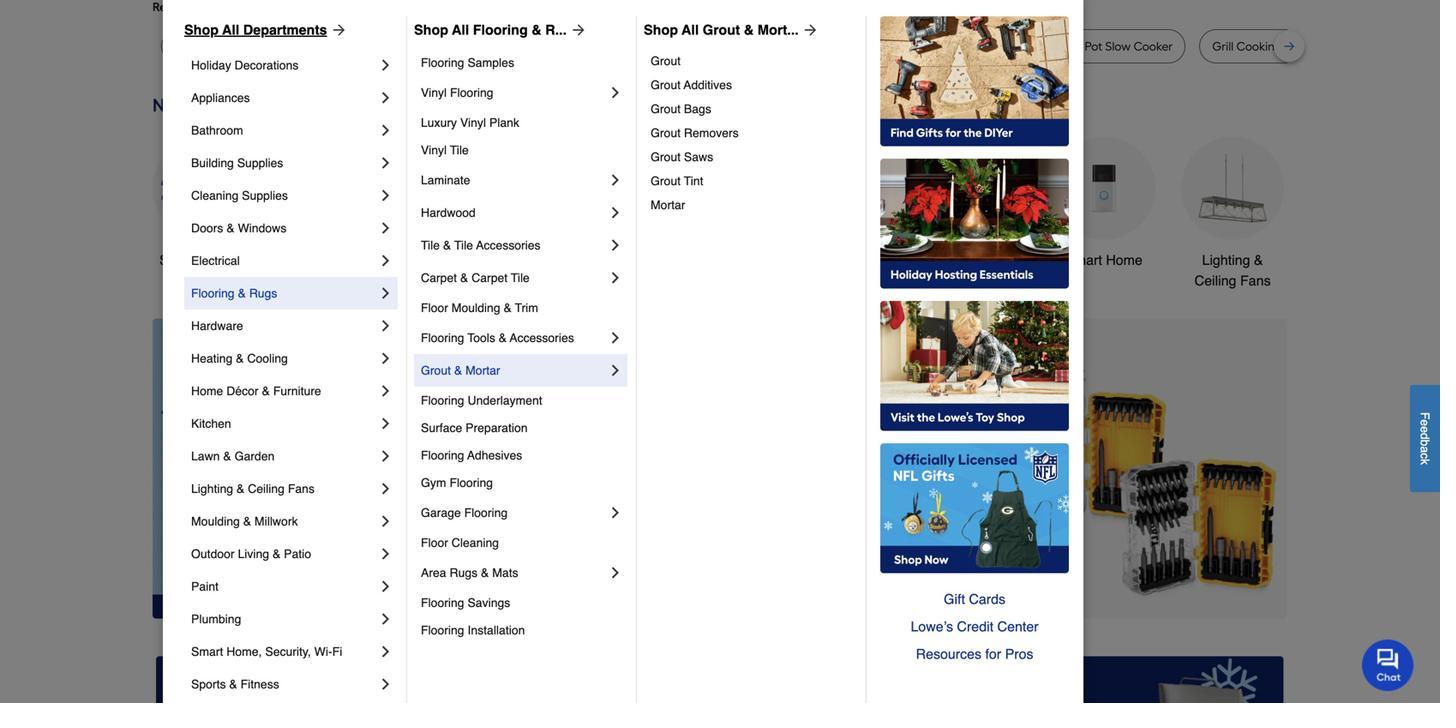Task type: locate. For each thing, give the bounding box(es) containing it.
0 horizontal spatial ceiling
[[248, 482, 285, 496]]

cleaning supplies
[[191, 189, 288, 202]]

1 horizontal spatial lighting & ceiling fans
[[1195, 252, 1271, 289]]

vinyl down luxury at top
[[421, 143, 447, 157]]

& inside the home décor & furniture link
[[262, 384, 270, 398]]

grout inside "grout saws" link
[[651, 150, 681, 164]]

all inside 'link'
[[452, 22, 469, 38]]

arrow right image inside shop all flooring & r... 'link'
[[567, 21, 587, 39]]

grout inside grout bags link
[[651, 102, 681, 116]]

grout bags link
[[651, 97, 854, 121]]

chevron right image for moulding & millwork
[[377, 513, 394, 530]]

1 vertical spatial fans
[[288, 482, 315, 496]]

tools for flooring
[[468, 331, 496, 345]]

decorations down christmas
[[553, 273, 627, 289]]

arrow right image
[[327, 21, 348, 39], [567, 21, 587, 39], [1256, 469, 1273, 486]]

pot for crock pot slow cooker
[[1085, 39, 1103, 54]]

grout inside grout removers link
[[651, 126, 681, 140]]

0 horizontal spatial crock
[[792, 39, 824, 54]]

pot for instant pot
[[993, 39, 1011, 54]]

garden
[[235, 449, 275, 463]]

luxury
[[421, 116, 457, 129]]

chevron right image for appliances
[[377, 89, 394, 106]]

0 horizontal spatial home
[[191, 384, 223, 398]]

crock right instant pot
[[1050, 39, 1082, 54]]

outdoor for outdoor living & patio
[[191, 547, 235, 561]]

0 horizontal spatial slow
[[406, 39, 431, 54]]

up to 35 percent off select small appliances. image
[[541, 656, 899, 703]]

1 e from the top
[[1419, 420, 1433, 426]]

1 horizontal spatial lighting & ceiling fans link
[[1182, 137, 1285, 291]]

4 pot from the left
[[1085, 39, 1103, 54]]

1 vertical spatial smart
[[191, 645, 223, 659]]

resources for pros link
[[881, 641, 1069, 668]]

arrow right image inside shop all departments link
[[327, 21, 348, 39]]

accessories down trim
[[510, 331, 574, 345]]

0 horizontal spatial moulding
[[191, 515, 240, 528]]

1 horizontal spatial cooking
[[1237, 39, 1283, 54]]

grout removers link
[[651, 121, 854, 145]]

outdoor living & patio link
[[191, 538, 377, 570]]

decorations down shop all departments link
[[235, 58, 299, 72]]

1 horizontal spatial fans
[[1241, 273, 1271, 289]]

1 vertical spatial outdoor
[[191, 547, 235, 561]]

lawn & garden link
[[191, 440, 377, 473]]

pot
[[826, 39, 844, 54], [896, 39, 913, 54], [993, 39, 1011, 54], [1085, 39, 1103, 54]]

1 vertical spatial lighting
[[191, 482, 233, 496]]

0 vertical spatial outdoor
[[798, 252, 848, 268]]

chevron right image for outdoor living & patio
[[377, 545, 394, 563]]

grout up grout tint
[[651, 150, 681, 164]]

moulding & millwork link
[[191, 505, 377, 538]]

christmas decorations link
[[539, 137, 641, 291]]

grout saws link
[[651, 145, 854, 169]]

grill
[[1213, 39, 1234, 54]]

up to 50 percent off select tools and accessories. image
[[457, 319, 1288, 619]]

1 vertical spatial lighting & ceiling fans
[[191, 482, 315, 496]]

grout inside grout additives link
[[651, 78, 681, 92]]

gift cards link
[[881, 586, 1069, 613]]

f e e d b a c k button
[[1411, 385, 1441, 492]]

mortar down grout tint
[[651, 198, 686, 212]]

all for deals
[[195, 252, 210, 268]]

mortar up flooring underlayment
[[466, 364, 500, 377]]

b
[[1419, 440, 1433, 446]]

0 horizontal spatial bathroom
[[191, 123, 243, 137]]

grout inside 'grout tint' link
[[651, 174, 681, 188]]

floor up area
[[421, 536, 448, 550]]

outdoor up paint
[[191, 547, 235, 561]]

luxury vinyl plank link
[[421, 109, 624, 136]]

arrow right image for shop all departments
[[327, 21, 348, 39]]

supplies
[[237, 156, 283, 170], [242, 189, 288, 202]]

3 shop from the left
[[644, 22, 678, 38]]

0 vertical spatial supplies
[[237, 156, 283, 170]]

chevron right image for carpet & carpet tile
[[607, 269, 624, 286]]

1 horizontal spatial moulding
[[452, 301, 500, 315]]

0 vertical spatial mortar
[[651, 198, 686, 212]]

carpet & carpet tile link
[[421, 262, 607, 294]]

0 horizontal spatial mortar
[[466, 364, 500, 377]]

& inside shop all flooring & r... 'link'
[[532, 22, 542, 38]]

grout down recommended searches for you heading
[[703, 22, 740, 38]]

shop all grout & mort...
[[644, 22, 799, 38]]

shop up holiday
[[184, 22, 219, 38]]

1 horizontal spatial cooker
[[1134, 39, 1173, 54]]

0 vertical spatial floor
[[421, 301, 448, 315]]

& inside 'floor moulding & trim' link
[[504, 301, 512, 315]]

floor moulding & trim
[[421, 301, 539, 315]]

all up flooring samples
[[452, 22, 469, 38]]

chevron right image for building supplies
[[377, 154, 394, 172]]

rugs right area
[[450, 566, 478, 580]]

triple
[[373, 39, 403, 54]]

0 horizontal spatial lighting & ceiling fans link
[[191, 473, 377, 505]]

1 horizontal spatial carpet
[[472, 271, 508, 285]]

0 horizontal spatial rugs
[[249, 286, 277, 300]]

outdoor tools & equipment link
[[796, 137, 899, 291]]

flooring savings
[[421, 596, 510, 610]]

tools for outdoor
[[851, 252, 883, 268]]

chevron right image for bathroom
[[377, 122, 394, 139]]

vinyl up luxury at top
[[421, 86, 447, 99]]

decorations
[[235, 58, 299, 72], [553, 273, 627, 289]]

0 vertical spatial moulding
[[452, 301, 500, 315]]

mortar inside grout & mortar link
[[466, 364, 500, 377]]

accessories
[[476, 238, 541, 252], [510, 331, 574, 345]]

1 vertical spatial accessories
[[510, 331, 574, 345]]

1 horizontal spatial tools
[[851, 252, 883, 268]]

shop all departments
[[184, 22, 327, 38]]

shop
[[184, 22, 219, 38], [414, 22, 449, 38], [644, 22, 678, 38]]

outdoor inside outdoor living & patio link
[[191, 547, 235, 561]]

outdoor for outdoor tools & equipment
[[798, 252, 848, 268]]

supplies up cleaning supplies
[[237, 156, 283, 170]]

shop up grout additives
[[644, 22, 678, 38]]

chevron right image for laminate
[[607, 172, 624, 189]]

accessories down hardwood link
[[476, 238, 541, 252]]

1 horizontal spatial bathroom
[[946, 252, 1006, 268]]

living
[[238, 547, 269, 561]]

grout left bags
[[651, 102, 681, 116]]

2 crock from the left
[[1050, 39, 1082, 54]]

chevron right image for lighting & ceiling fans
[[377, 480, 394, 497]]

underlayment
[[468, 394, 543, 407]]

2 floor from the top
[[421, 536, 448, 550]]

& inside flooring & rugs link
[[238, 286, 246, 300]]

0 horizontal spatial cooker
[[434, 39, 473, 54]]

& inside lawn & garden link
[[223, 449, 231, 463]]

grout additives link
[[651, 73, 854, 97]]

1 horizontal spatial arrow right image
[[567, 21, 587, 39]]

supplies up the windows
[[242, 189, 288, 202]]

1 horizontal spatial rugs
[[450, 566, 478, 580]]

1 vertical spatial bathroom
[[946, 252, 1006, 268]]

get up to 2 free select tools or batteries when you buy 1 with select purchases. image
[[156, 656, 514, 703]]

0 horizontal spatial outdoor
[[191, 547, 235, 561]]

cleaning up area rugs & mats on the bottom left of the page
[[452, 536, 499, 550]]

0 vertical spatial vinyl
[[421, 86, 447, 99]]

1 vertical spatial cleaning
[[452, 536, 499, 550]]

1 horizontal spatial shop
[[414, 22, 449, 38]]

vinyl tile
[[421, 143, 469, 157]]

1 horizontal spatial smart
[[1066, 252, 1103, 268]]

officially licensed n f l gifts. shop now. image
[[881, 443, 1069, 574]]

0 vertical spatial ceiling
[[1195, 273, 1237, 289]]

2 shop from the left
[[414, 22, 449, 38]]

2 horizontal spatial shop
[[644, 22, 678, 38]]

grout bags
[[651, 102, 712, 116]]

flooring up surface
[[421, 394, 464, 407]]

grout for grout saws
[[651, 150, 681, 164]]

home,
[[227, 645, 262, 659]]

0 vertical spatial lighting & ceiling fans
[[1195, 252, 1271, 289]]

0 horizontal spatial smart
[[191, 645, 223, 659]]

all for departments
[[222, 22, 240, 38]]

flooring down area
[[421, 596, 464, 610]]

grout down grout bags
[[651, 126, 681, 140]]

0 vertical spatial decorations
[[235, 58, 299, 72]]

chevron right image for kitchen
[[377, 415, 394, 432]]

flooring down the flooring savings
[[421, 623, 464, 637]]

moulding down carpet & carpet tile
[[452, 301, 500, 315]]

gift cards
[[944, 591, 1006, 607]]

0 vertical spatial bathroom
[[191, 123, 243, 137]]

arrow right image
[[799, 21, 820, 39]]

floor
[[421, 301, 448, 315], [421, 536, 448, 550]]

scroll to item #4 image
[[912, 588, 953, 595]]

0 vertical spatial accessories
[[476, 238, 541, 252]]

0 vertical spatial smart
[[1066, 252, 1103, 268]]

lowe's credit center
[[911, 619, 1039, 635]]

grout left tint
[[651, 174, 681, 188]]

millwork
[[255, 515, 298, 528]]

e up b
[[1419, 426, 1433, 433]]

vinyl left plank
[[460, 116, 486, 129]]

0 horizontal spatial carpet
[[421, 271, 457, 285]]

hardwood
[[421, 206, 476, 220]]

rugs down electrical link
[[249, 286, 277, 300]]

0 horizontal spatial arrow right image
[[327, 21, 348, 39]]

grout for grout removers
[[651, 126, 681, 140]]

0 horizontal spatial lighting & ceiling fans
[[191, 482, 315, 496]]

crock pot cooking pot
[[792, 39, 913, 54]]

home
[[1106, 252, 1143, 268], [191, 384, 223, 398]]

chevron right image for cleaning supplies
[[377, 187, 394, 204]]

luxury vinyl plank
[[421, 116, 520, 129]]

vinyl flooring
[[421, 86, 494, 99]]

lighting
[[1203, 252, 1251, 268], [191, 482, 233, 496]]

e
[[1419, 420, 1433, 426], [1419, 426, 1433, 433]]

microwave countertop
[[513, 39, 638, 54]]

d
[[1419, 433, 1433, 440]]

grout inside grout link
[[651, 54, 681, 68]]

tools inside outdoor tools & equipment
[[851, 252, 883, 268]]

pros
[[1006, 646, 1034, 662]]

mortar inside mortar link
[[651, 198, 686, 212]]

0 horizontal spatial decorations
[[235, 58, 299, 72]]

0 vertical spatial rugs
[[249, 286, 277, 300]]

vinyl tile link
[[421, 136, 624, 164]]

all right shop
[[195, 252, 210, 268]]

kitchen link
[[191, 407, 377, 440]]

0 horizontal spatial fans
[[288, 482, 315, 496]]

tools up equipment
[[851, 252, 883, 268]]

0 horizontal spatial tools
[[468, 331, 496, 345]]

doors & windows
[[191, 221, 287, 235]]

1 vertical spatial mortar
[[466, 364, 500, 377]]

1 horizontal spatial slow
[[1106, 39, 1131, 54]]

moulding up outdoor living & patio
[[191, 515, 240, 528]]

1 vertical spatial supplies
[[242, 189, 288, 202]]

chevron right image
[[377, 57, 394, 74], [377, 122, 394, 139], [607, 172, 624, 189], [377, 220, 394, 237], [607, 269, 624, 286], [377, 285, 394, 302], [377, 317, 394, 334], [607, 329, 624, 346], [607, 362, 624, 379], [377, 480, 394, 497], [377, 578, 394, 595], [377, 611, 394, 628]]

recommended searches for you heading
[[153, 0, 1288, 15]]

1 crock from the left
[[792, 39, 824, 54]]

1 vertical spatial floor
[[421, 536, 448, 550]]

tile down hardwood
[[421, 238, 440, 252]]

lighting & ceiling fans
[[1195, 252, 1271, 289], [191, 482, 315, 496]]

cooker left grill
[[1134, 39, 1173, 54]]

cooker up flooring samples
[[434, 39, 473, 54]]

outdoor inside outdoor tools & equipment
[[798, 252, 848, 268]]

outdoor
[[798, 252, 848, 268], [191, 547, 235, 561]]

all up holiday decorations
[[222, 22, 240, 38]]

chevron right image for lawn & garden
[[377, 448, 394, 465]]

0 vertical spatial home
[[1106, 252, 1143, 268]]

wi-
[[314, 645, 332, 659]]

flooring tools & accessories
[[421, 331, 574, 345]]

3 pot from the left
[[993, 39, 1011, 54]]

mortar
[[651, 198, 686, 212], [466, 364, 500, 377]]

1 horizontal spatial crock
[[1050, 39, 1082, 54]]

crock down arrow right image
[[792, 39, 824, 54]]

grout tint
[[651, 174, 704, 188]]

flooring underlayment link
[[421, 387, 624, 414]]

e up d
[[1419, 420, 1433, 426]]

1 pot from the left
[[826, 39, 844, 54]]

grout inside grout & mortar link
[[421, 364, 451, 377]]

crock
[[792, 39, 824, 54], [1050, 39, 1082, 54]]

1 vertical spatial moulding
[[191, 515, 240, 528]]

chevron right image for hardwood
[[607, 204, 624, 221]]

0 horizontal spatial lighting
[[191, 482, 233, 496]]

cleaning down building
[[191, 189, 239, 202]]

slow
[[406, 39, 431, 54], [1106, 39, 1131, 54]]

chevron right image for vinyl flooring
[[607, 84, 624, 101]]

heating & cooling link
[[191, 342, 377, 375]]

k
[[1419, 459, 1433, 465]]

visit the lowe's toy shop. image
[[881, 301, 1069, 431]]

1 horizontal spatial mortar
[[651, 198, 686, 212]]

grout additives
[[651, 78, 732, 92]]

1 floor from the top
[[421, 301, 448, 315]]

crock pot slow cooker
[[1050, 39, 1173, 54]]

preparation
[[466, 421, 528, 435]]

& inside shop all grout & mort... link
[[744, 22, 754, 38]]

0 horizontal spatial shop
[[184, 22, 219, 38]]

& inside carpet & carpet tile link
[[460, 271, 468, 285]]

electrical
[[191, 254, 240, 268]]

fans
[[1241, 273, 1271, 289], [288, 482, 315, 496]]

holiday hosting essentials. image
[[881, 159, 1069, 289]]

shop up triple slow cooker
[[414, 22, 449, 38]]

0 vertical spatial tools
[[851, 252, 883, 268]]

1 vertical spatial decorations
[[553, 273, 627, 289]]

2 slow from the left
[[1106, 39, 1131, 54]]

vinyl
[[421, 86, 447, 99], [460, 116, 486, 129], [421, 143, 447, 157]]

all down recommended searches for you heading
[[682, 22, 699, 38]]

& inside sports & fitness link
[[229, 677, 237, 691]]

r...
[[546, 22, 567, 38]]

& inside heating & cooling link
[[236, 352, 244, 365]]

shop for shop all grout & mort...
[[644, 22, 678, 38]]

0 horizontal spatial cooking
[[847, 39, 893, 54]]

floor cleaning link
[[421, 529, 624, 557]]

2 vertical spatial vinyl
[[421, 143, 447, 157]]

1 horizontal spatial lighting
[[1203, 252, 1251, 268]]

smart home, security, wi-fi
[[191, 645, 342, 659]]

0 vertical spatial cleaning
[[191, 189, 239, 202]]

shop inside 'link'
[[414, 22, 449, 38]]

grout inside shop all grout & mort... link
[[703, 22, 740, 38]]

cooling
[[247, 352, 288, 365]]

floor down carpet & carpet tile
[[421, 301, 448, 315]]

1 horizontal spatial ceiling
[[1195, 273, 1237, 289]]

countertop
[[575, 39, 638, 54]]

laminate
[[421, 173, 470, 187]]

décor
[[227, 384, 259, 398]]

2 cooking from the left
[[1237, 39, 1283, 54]]

0 vertical spatial lighting
[[1203, 252, 1251, 268]]

grout up grout bags
[[651, 78, 681, 92]]

chevron right image
[[607, 84, 624, 101], [377, 89, 394, 106], [377, 154, 394, 172], [377, 187, 394, 204], [607, 204, 624, 221], [607, 237, 624, 254], [377, 252, 394, 269], [377, 350, 394, 367], [377, 382, 394, 400], [377, 415, 394, 432], [377, 448, 394, 465], [607, 504, 624, 521], [377, 513, 394, 530], [377, 545, 394, 563], [607, 564, 624, 581], [377, 643, 394, 660], [377, 676, 394, 693]]

1 vertical spatial lighting & ceiling fans link
[[191, 473, 377, 505]]

1 horizontal spatial decorations
[[553, 273, 627, 289]]

1 vertical spatial tools
[[468, 331, 496, 345]]

grout up grout additives
[[651, 54, 681, 68]]

& inside moulding & millwork "link"
[[243, 515, 251, 528]]

chevron right image for paint
[[377, 578, 394, 595]]

grout for grout tint
[[651, 174, 681, 188]]

tile
[[450, 143, 469, 157], [421, 238, 440, 252], [455, 238, 473, 252], [511, 271, 530, 285]]

grout & mortar link
[[421, 354, 607, 387]]

scroll to item #5 image
[[953, 588, 994, 595]]

hardware
[[191, 319, 243, 333]]

1 shop from the left
[[184, 22, 219, 38]]

1 horizontal spatial outdoor
[[798, 252, 848, 268]]

tools down floor moulding & trim
[[468, 331, 496, 345]]

outdoor up equipment
[[798, 252, 848, 268]]

tint
[[684, 174, 704, 188]]

scroll to item #2 image
[[826, 588, 867, 595]]

grout up flooring underlayment
[[421, 364, 451, 377]]

chevron right image for plumbing
[[377, 611, 394, 628]]



Task type: describe. For each thing, give the bounding box(es) containing it.
area rugs & mats
[[421, 566, 518, 580]]

chevron right image for heating & cooling
[[377, 350, 394, 367]]

flooring up luxury vinyl plank
[[450, 86, 494, 99]]

lawn
[[191, 449, 220, 463]]

grout & mortar
[[421, 364, 500, 377]]

flooring down electrical on the left top
[[191, 286, 235, 300]]

sports
[[191, 677, 226, 691]]

& inside outdoor living & patio link
[[273, 547, 281, 561]]

0 vertical spatial fans
[[1241, 273, 1271, 289]]

0 horizontal spatial cleaning
[[191, 189, 239, 202]]

chevron right image for holiday decorations
[[377, 57, 394, 74]]

grill cooking grate & warming rack
[[1213, 39, 1412, 54]]

2 cooker from the left
[[1134, 39, 1173, 54]]

f
[[1419, 412, 1433, 420]]

flooring down triple slow cooker
[[421, 56, 464, 69]]

rack
[[1385, 39, 1412, 54]]

1 vertical spatial home
[[191, 384, 223, 398]]

new deals every day during 25 days of deals image
[[153, 91, 1288, 120]]

grout for grout
[[651, 54, 681, 68]]

1 cooking from the left
[[847, 39, 893, 54]]

grout for grout additives
[[651, 78, 681, 92]]

vinyl for vinyl tile
[[421, 143, 447, 157]]

chevron right image for sports & fitness
[[377, 676, 394, 693]]

flooring samples link
[[421, 49, 624, 76]]

tile & tile accessories
[[421, 238, 541, 252]]

furniture
[[273, 384, 321, 398]]

mort...
[[758, 22, 799, 38]]

supplies for cleaning supplies
[[242, 189, 288, 202]]

accessories for flooring tools & accessories
[[510, 331, 574, 345]]

adhesives
[[467, 449, 523, 462]]

flooring down flooring adhesives
[[450, 476, 493, 490]]

lawn & garden
[[191, 449, 275, 463]]

windows
[[238, 221, 287, 235]]

hardwood link
[[421, 196, 607, 229]]

resources
[[916, 646, 982, 662]]

holiday decorations
[[191, 58, 299, 72]]

up to 30 percent off select grills and accessories. image
[[927, 656, 1285, 703]]

& inside doors & windows link
[[227, 221, 235, 235]]

chevron right image for doors & windows
[[377, 220, 394, 237]]

vinyl for vinyl flooring
[[421, 86, 447, 99]]

1 cooker from the left
[[434, 39, 473, 54]]

building
[[191, 156, 234, 170]]

holiday decorations link
[[191, 49, 377, 81]]

& inside outdoor tools & equipment
[[887, 252, 896, 268]]

chevron right image for flooring & rugs
[[377, 285, 394, 302]]

2 e from the top
[[1419, 426, 1433, 433]]

chevron right image for tile & tile accessories
[[607, 237, 624, 254]]

center
[[998, 619, 1039, 635]]

a
[[1419, 446, 1433, 453]]

flooring samples
[[421, 56, 514, 69]]

flooring & rugs
[[191, 286, 277, 300]]

shop all flooring & r... link
[[414, 20, 587, 40]]

equipment
[[814, 273, 880, 289]]

home décor & furniture
[[191, 384, 321, 398]]

surface preparation
[[421, 421, 528, 435]]

instant pot
[[953, 39, 1011, 54]]

tile up carpet & carpet tile
[[455, 238, 473, 252]]

removers
[[684, 126, 739, 140]]

grout saws
[[651, 150, 714, 164]]

appliances link
[[191, 81, 377, 114]]

chevron right image for electrical
[[377, 252, 394, 269]]

vinyl flooring link
[[421, 76, 607, 109]]

mats
[[492, 566, 518, 580]]

all for flooring
[[452, 22, 469, 38]]

home décor & furniture link
[[191, 375, 377, 407]]

flooring installation
[[421, 623, 525, 637]]

1 horizontal spatial home
[[1106, 252, 1143, 268]]

chevron right image for home décor & furniture
[[377, 382, 394, 400]]

plank
[[490, 116, 520, 129]]

saws
[[684, 150, 714, 164]]

kitchen
[[191, 417, 231, 431]]

0 vertical spatial lighting & ceiling fans link
[[1182, 137, 1285, 291]]

moulding & millwork
[[191, 515, 298, 528]]

decorations for christmas
[[553, 273, 627, 289]]

grout for grout & mortar
[[421, 364, 451, 377]]

flooring tools & accessories link
[[421, 322, 607, 354]]

crock for crock pot slow cooker
[[1050, 39, 1082, 54]]

& inside tile & tile accessories link
[[443, 238, 451, 252]]

arrow left image
[[472, 469, 489, 486]]

shop these last-minute gifts. $99 or less. quantities are limited and won't last. image
[[153, 319, 430, 619]]

tile up 'floor moulding & trim' link
[[511, 271, 530, 285]]

grout link
[[651, 49, 854, 73]]

shop all deals link
[[153, 137, 256, 271]]

floor for floor moulding & trim
[[421, 301, 448, 315]]

flooring underlayment
[[421, 394, 543, 407]]

find gifts for the diyer. image
[[881, 16, 1069, 147]]

paint link
[[191, 570, 377, 603]]

appliances
[[191, 91, 250, 105]]

accessories for tile & tile accessories
[[476, 238, 541, 252]]

& inside grout & mortar link
[[454, 364, 462, 377]]

bags
[[684, 102, 712, 116]]

1 vertical spatial vinyl
[[460, 116, 486, 129]]

1 vertical spatial ceiling
[[248, 482, 285, 496]]

chevron right image for hardware
[[377, 317, 394, 334]]

chat invite button image
[[1363, 639, 1415, 691]]

chevron right image for smart home, security, wi-fi
[[377, 643, 394, 660]]

1 horizontal spatial cleaning
[[452, 536, 499, 550]]

gym flooring
[[421, 476, 493, 490]]

chevron right image for area rugs & mats
[[607, 564, 624, 581]]

flooring down arrow left image
[[464, 506, 508, 520]]

flooring installation link
[[421, 617, 624, 644]]

instant
[[953, 39, 990, 54]]

arrow right image for shop all flooring & r...
[[567, 21, 587, 39]]

lowe's
[[911, 619, 954, 635]]

floor cleaning
[[421, 536, 499, 550]]

smart for smart home, security, wi-fi
[[191, 645, 223, 659]]

installation
[[468, 623, 525, 637]]

deals
[[214, 252, 249, 268]]

moulding inside "link"
[[191, 515, 240, 528]]

grout removers
[[651, 126, 739, 140]]

c
[[1419, 453, 1433, 459]]

area rugs & mats link
[[421, 557, 607, 589]]

shop for shop all flooring & r...
[[414, 22, 449, 38]]

shop for shop all departments
[[184, 22, 219, 38]]

smart for smart home
[[1066, 252, 1103, 268]]

gym flooring link
[[421, 469, 624, 497]]

1 vertical spatial rugs
[[450, 566, 478, 580]]

flooring down surface
[[421, 449, 464, 462]]

garage flooring link
[[421, 497, 607, 529]]

1 horizontal spatial bathroom link
[[924, 137, 1027, 271]]

all for grout
[[682, 22, 699, 38]]

2 carpet from the left
[[472, 271, 508, 285]]

doors
[[191, 221, 223, 235]]

holiday
[[191, 58, 231, 72]]

& inside flooring tools & accessories link
[[499, 331, 507, 345]]

tile down luxury vinyl plank
[[450, 143, 469, 157]]

1 slow from the left
[[406, 39, 431, 54]]

chevron right image for grout & mortar
[[607, 362, 624, 379]]

& inside area rugs & mats link
[[481, 566, 489, 580]]

smart home link
[[1053, 137, 1156, 271]]

flooring up the samples
[[473, 22, 528, 38]]

building supplies
[[191, 156, 283, 170]]

pot for crock pot cooking pot
[[826, 39, 844, 54]]

mortar link
[[651, 193, 854, 217]]

flooring up grout & mortar
[[421, 331, 464, 345]]

supplies for building supplies
[[237, 156, 283, 170]]

2 horizontal spatial arrow right image
[[1256, 469, 1273, 486]]

area
[[421, 566, 446, 580]]

electrical link
[[191, 244, 377, 277]]

crock for crock pot cooking pot
[[792, 39, 824, 54]]

1 carpet from the left
[[421, 271, 457, 285]]

surface preparation link
[[421, 414, 624, 442]]

chevron right image for garage flooring
[[607, 504, 624, 521]]

chevron right image for flooring tools & accessories
[[607, 329, 624, 346]]

2 pot from the left
[[896, 39, 913, 54]]

fi
[[332, 645, 342, 659]]

floor for floor cleaning
[[421, 536, 448, 550]]

grout tint link
[[651, 169, 854, 193]]

floor moulding & trim link
[[421, 294, 624, 322]]

grout for grout bags
[[651, 102, 681, 116]]

heating
[[191, 352, 233, 365]]

hardware link
[[191, 310, 377, 342]]

0 horizontal spatial bathroom link
[[191, 114, 377, 147]]

decorations for holiday
[[235, 58, 299, 72]]

gym
[[421, 476, 446, 490]]



Task type: vqa. For each thing, say whether or not it's contained in the screenshot.
Chevron Down 'image' associated with Reviews
no



